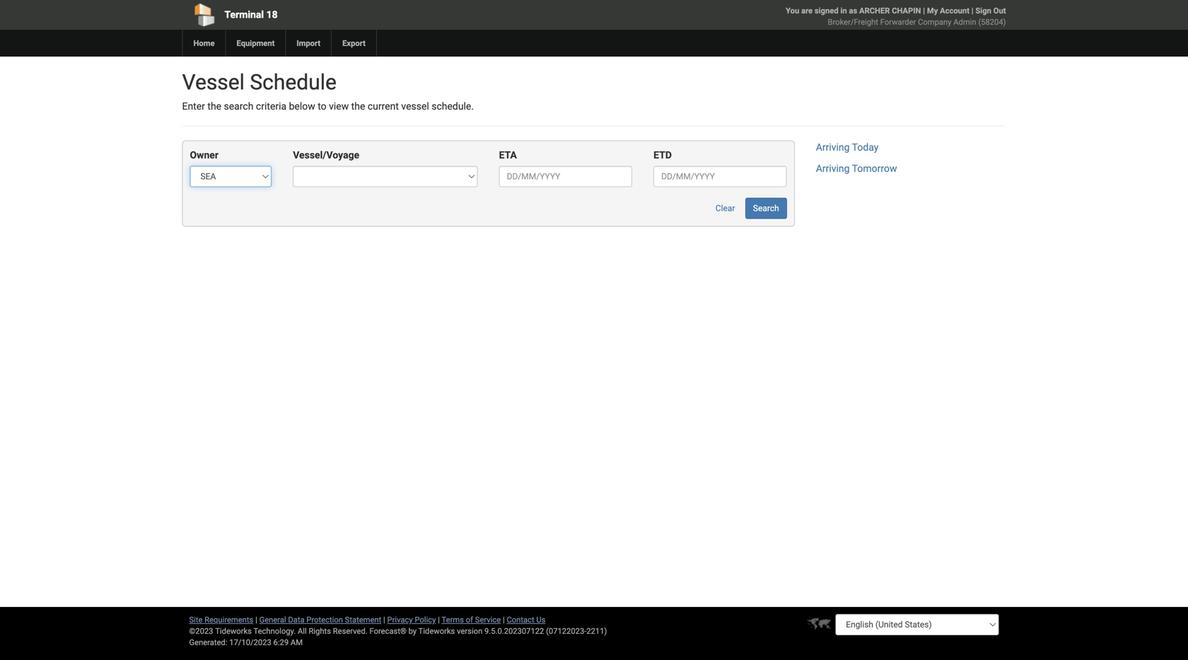 Task type: describe. For each thing, give the bounding box(es) containing it.
current
[[368, 100, 399, 112]]

of
[[466, 615, 473, 624]]

privacy
[[387, 615, 413, 624]]

privacy policy link
[[387, 615, 436, 624]]

1 the from the left
[[208, 100, 222, 112]]

etd
[[654, 149, 672, 161]]

terminal 18 link
[[182, 0, 513, 30]]

as
[[850, 6, 858, 15]]

technology.
[[254, 627, 296, 636]]

clear button
[[708, 198, 743, 219]]

vessel
[[402, 100, 429, 112]]

broker/freight
[[828, 17, 879, 27]]

tideworks
[[419, 627, 455, 636]]

generated:
[[189, 638, 227, 647]]

today
[[853, 141, 879, 153]]

export
[[343, 39, 366, 48]]

search button
[[746, 198, 787, 219]]

equipment
[[237, 39, 275, 48]]

service
[[475, 615, 501, 624]]

equipment link
[[225, 30, 285, 57]]

vessel schedule enter the search criteria below to view the current vessel schedule.
[[182, 70, 474, 112]]

general
[[259, 615, 286, 624]]

by
[[409, 627, 417, 636]]

version
[[457, 627, 483, 636]]

account
[[941, 6, 970, 15]]

enter
[[182, 100, 205, 112]]

export link
[[331, 30, 376, 57]]

| up forecast®
[[384, 615, 386, 624]]

us
[[537, 615, 546, 624]]

are
[[802, 6, 813, 15]]

| left general
[[256, 615, 257, 624]]

arriving today
[[816, 141, 879, 153]]

arriving today link
[[816, 141, 879, 153]]

| up 9.5.0.202307122
[[503, 615, 505, 624]]

clear
[[716, 203, 736, 213]]

2 the from the left
[[351, 100, 365, 112]]

arriving tomorrow link
[[816, 163, 898, 174]]

ETD text field
[[654, 166, 787, 187]]

vessel/voyage
[[293, 149, 360, 161]]

sign
[[976, 6, 992, 15]]

company
[[919, 17, 952, 27]]

9.5.0.202307122
[[485, 627, 544, 636]]

signed
[[815, 6, 839, 15]]

requirements
[[205, 615, 254, 624]]

forecast®
[[370, 627, 407, 636]]

search
[[754, 203, 780, 213]]

import
[[297, 39, 321, 48]]

vessel
[[182, 70, 245, 95]]

chapin
[[892, 6, 922, 15]]

schedule.
[[432, 100, 474, 112]]

| left "my"
[[924, 6, 926, 15]]

reserved.
[[333, 627, 368, 636]]

| up "tideworks"
[[438, 615, 440, 624]]

terms of service link
[[442, 615, 501, 624]]



Task type: locate. For each thing, give the bounding box(es) containing it.
statement
[[345, 615, 382, 624]]

terminal
[[225, 9, 264, 21]]

|
[[924, 6, 926, 15], [972, 6, 974, 15], [256, 615, 257, 624], [384, 615, 386, 624], [438, 615, 440, 624], [503, 615, 505, 624]]

data
[[288, 615, 305, 624]]

ETA text field
[[499, 166, 633, 187]]

my
[[928, 6, 939, 15]]

1 horizontal spatial the
[[351, 100, 365, 112]]

view
[[329, 100, 349, 112]]

2211)
[[587, 627, 607, 636]]

arriving for arriving tomorrow
[[816, 163, 850, 174]]

out
[[994, 6, 1007, 15]]

contact us link
[[507, 615, 546, 624]]

tomorrow
[[853, 163, 898, 174]]

(58204)
[[979, 17, 1007, 27]]

import link
[[285, 30, 331, 57]]

schedule
[[250, 70, 337, 95]]

(07122023-
[[546, 627, 587, 636]]

rights
[[309, 627, 331, 636]]

site
[[189, 615, 203, 624]]

17/10/2023
[[229, 638, 272, 647]]

terminal 18
[[225, 9, 278, 21]]

arriving for arriving today
[[816, 141, 850, 153]]

you are signed in as archer chapin | my account | sign out broker/freight forwarder company admin (58204)
[[786, 6, 1007, 27]]

home link
[[182, 30, 225, 57]]

the right enter
[[208, 100, 222, 112]]

criteria
[[256, 100, 287, 112]]

©2023 tideworks
[[189, 627, 252, 636]]

terms
[[442, 615, 464, 624]]

the right view at the top of page
[[351, 100, 365, 112]]

| left sign
[[972, 6, 974, 15]]

0 horizontal spatial the
[[208, 100, 222, 112]]

you
[[786, 6, 800, 15]]

site requirements | general data protection statement | privacy policy | terms of service | contact us ©2023 tideworks technology. all rights reserved. forecast® by tideworks version 9.5.0.202307122 (07122023-2211) generated: 17/10/2023 6:29 am
[[189, 615, 607, 647]]

below
[[289, 100, 315, 112]]

forwarder
[[881, 17, 917, 27]]

am
[[291, 638, 303, 647]]

search
[[224, 100, 254, 112]]

the
[[208, 100, 222, 112], [351, 100, 365, 112]]

sign out link
[[976, 6, 1007, 15]]

owner
[[190, 149, 219, 161]]

home
[[194, 39, 215, 48]]

site requirements link
[[189, 615, 254, 624]]

1 vertical spatial arriving
[[816, 163, 850, 174]]

0 vertical spatial arriving
[[816, 141, 850, 153]]

18
[[267, 9, 278, 21]]

eta
[[499, 149, 517, 161]]

1 arriving from the top
[[816, 141, 850, 153]]

my account link
[[928, 6, 970, 15]]

arriving up arriving tomorrow
[[816, 141, 850, 153]]

contact
[[507, 615, 535, 624]]

to
[[318, 100, 327, 112]]

protection
[[307, 615, 343, 624]]

in
[[841, 6, 848, 15]]

policy
[[415, 615, 436, 624]]

all
[[298, 627, 307, 636]]

arriving down "arriving today"
[[816, 163, 850, 174]]

2 arriving from the top
[[816, 163, 850, 174]]

arriving tomorrow
[[816, 163, 898, 174]]

general data protection statement link
[[259, 615, 382, 624]]

arriving
[[816, 141, 850, 153], [816, 163, 850, 174]]

6:29
[[274, 638, 289, 647]]

admin
[[954, 17, 977, 27]]

archer
[[860, 6, 891, 15]]



Task type: vqa. For each thing, say whether or not it's contained in the screenshot.
below
yes



